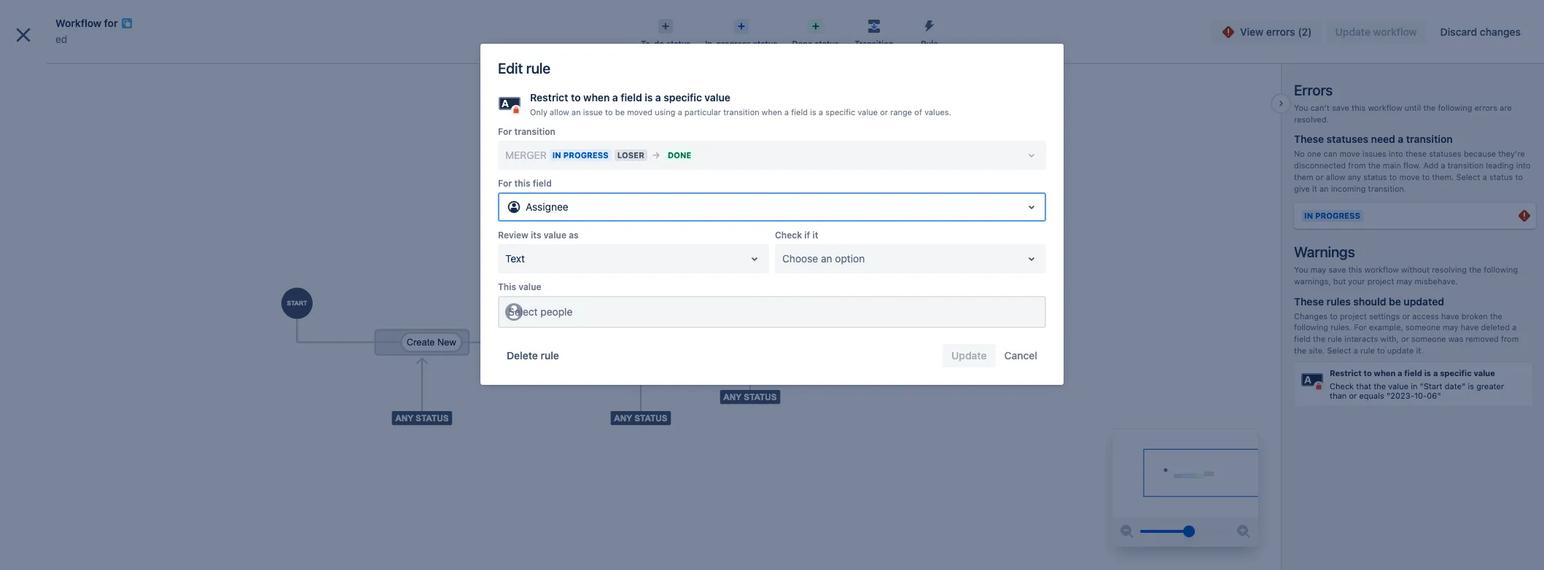 Task type: locate. For each thing, give the bounding box(es) containing it.
0 vertical spatial workflow
[[1369, 103, 1403, 112]]

rule right the delete
[[541, 349, 559, 362]]

0 vertical spatial project
[[1368, 276, 1395, 286]]

errors left "(2)"
[[1267, 26, 1296, 38]]

1 horizontal spatial statuses
[[1430, 149, 1462, 159]]

to inside restrict to when a field is a specific value check that the value in "start date" is greater than or equals "2023-10-06"
[[1364, 369, 1372, 378]]

0 vertical spatial when
[[584, 91, 610, 104]]

its
[[531, 230, 542, 240]]

move right can
[[1340, 149, 1361, 159]]

in
[[1411, 381, 1418, 391]]

1 vertical spatial statuses
[[1430, 149, 1462, 159]]

restrict
[[530, 91, 569, 104], [1330, 369, 1362, 378]]

a
[[613, 91, 618, 104], [656, 91, 661, 104], [678, 107, 683, 117], [785, 107, 789, 117], [819, 107, 824, 117], [1398, 133, 1404, 145], [1442, 161, 1446, 170], [1483, 172, 1488, 181], [1513, 323, 1517, 332], [1354, 346, 1359, 355], [1398, 369, 1403, 378], [1434, 369, 1439, 378]]

1 vertical spatial select
[[508, 305, 538, 318]]

0 vertical spatial it
[[1313, 183, 1318, 193]]

check if it
[[775, 230, 819, 240]]

1 vertical spatial these
[[1295, 295, 1325, 308]]

1 vertical spatial project
[[1341, 311, 1367, 321]]

equals
[[1360, 391, 1385, 400]]

0 horizontal spatial an
[[572, 107, 581, 117]]

2 horizontal spatial when
[[1375, 369, 1396, 378]]

check up than
[[1330, 381, 1355, 391]]

the inside these statuses need a transition no one can move issues into these statuses because they're disconnected from the main flow. add a transition leading into them or allow any status to move to them. select a status to give it an incoming transition.
[[1369, 161, 1381, 170]]

it right give
[[1313, 183, 1318, 193]]

1 vertical spatial you
[[1295, 265, 1309, 274]]

specific left the range
[[826, 107, 856, 117]]

interacts
[[1345, 334, 1379, 344]]

0 vertical spatial an
[[572, 107, 581, 117]]

you inside errors you can't save this workflow until the following errors are resolved.
[[1295, 103, 1309, 112]]

to
[[571, 91, 581, 104], [605, 107, 613, 117], [1390, 172, 1398, 181], [1423, 172, 1431, 181], [1516, 172, 1524, 181], [1331, 311, 1338, 321], [1378, 346, 1386, 355], [1364, 369, 1372, 378]]

this for errors
[[1352, 103, 1366, 112]]

0 horizontal spatial errors
[[1267, 26, 1296, 38]]

0 vertical spatial for
[[498, 126, 512, 137]]

rule button
[[902, 15, 958, 50]]

0 horizontal spatial check
[[775, 230, 802, 240]]

open image
[[1023, 198, 1041, 216], [746, 250, 764, 267], [1023, 250, 1041, 267]]

transition down because in the top right of the page
[[1448, 161, 1484, 170]]

2 you from the top
[[1295, 265, 1309, 274]]

from inside these statuses need a transition no one can move issues into these statuses because they're disconnected from the main flow. add a transition leading into them or allow any status to move to them. select a status to give it an incoming transition.
[[1349, 161, 1367, 170]]

an right give
[[1320, 183, 1329, 193]]

open image inside review its value as element
[[746, 250, 764, 267]]

2 vertical spatial select
[[1328, 346, 1352, 355]]

1 vertical spatial it
[[813, 230, 819, 240]]

when inside restrict to when a field is a specific value check that the value in "start date" is greater than or equals "2023-10-06"
[[1375, 369, 1396, 378]]

2 vertical spatial when
[[1375, 369, 1396, 378]]

zoom in image
[[1236, 523, 1253, 540]]

1 horizontal spatial when
[[762, 107, 782, 117]]

transition
[[724, 107, 760, 117], [515, 126, 556, 137], [1407, 133, 1453, 145], [1448, 161, 1484, 170]]

changes
[[1481, 26, 1521, 38]]

workflow for errors
[[1369, 103, 1403, 112]]

or down that
[[1350, 391, 1358, 400]]

0 vertical spatial save
[[1333, 103, 1350, 112]]

can
[[1324, 149, 1338, 159]]

0 vertical spatial have
[[1442, 311, 1460, 321]]

have down the broken
[[1461, 323, 1479, 332]]

the inside warnings you may save this workflow without resolving the following warnings, but your project may misbehave.
[[1470, 265, 1482, 274]]

may down the without
[[1397, 276, 1413, 286]]

project inside these rules should be updated changes to project settings or access have broken the following rules. for example, someone may have deleted a field the rule interacts with, or someone was removed from the site. select a rule to update it.
[[1341, 311, 1367, 321]]

restrict up only
[[530, 91, 569, 104]]

1 vertical spatial save
[[1329, 265, 1347, 274]]

when for restrict to when a field is a specific value only allow an issue to be moved using a particular transition when a field is a specific value or range of values.
[[584, 91, 610, 104]]

updated
[[1404, 295, 1445, 308]]

1 vertical spatial be
[[1389, 295, 1402, 308]]

allow inside these statuses need a transition no one can move issues into these statuses because they're disconnected from the main flow. add a transition leading into them or allow any status to move to them. select a status to give it an incoming transition.
[[1327, 172, 1346, 181]]

0 vertical spatial this
[[1352, 103, 1366, 112]]

them
[[1295, 172, 1314, 181]]

the up deleted
[[1491, 311, 1503, 321]]

0 horizontal spatial when
[[584, 91, 610, 104]]

into up main
[[1389, 149, 1404, 159]]

it.
[[1417, 346, 1424, 355]]

1 horizontal spatial following
[[1439, 103, 1473, 112]]

or left the range
[[881, 107, 888, 117]]

this inside warnings you may save this workflow without resolving the following warnings, but your project may misbehave.
[[1349, 265, 1363, 274]]

transition
[[855, 39, 894, 48]]

1 these from the top
[[1295, 133, 1325, 145]]

it right 'if'
[[813, 230, 819, 240]]

save inside warnings you may save this workflow without resolving the following warnings, but your project may misbehave.
[[1329, 265, 1347, 274]]

select down this value
[[508, 305, 538, 318]]

allow right only
[[550, 107, 570, 117]]

specific inside restrict to when a field is a specific value check that the value in "start date" is greater than or equals "2023-10-06"
[[1441, 369, 1472, 378]]

this inside errors you can't save this workflow until the following errors are resolved.
[[1352, 103, 1366, 112]]

1 vertical spatial errors
[[1475, 103, 1498, 112]]

0 vertical spatial ed
[[55, 33, 67, 45]]

2 vertical spatial may
[[1443, 323, 1459, 332]]

0 horizontal spatial project
[[1341, 311, 1367, 321]]

0 vertical spatial following
[[1439, 103, 1473, 112]]

these up one
[[1295, 133, 1325, 145]]

1 vertical spatial an
[[1320, 183, 1329, 193]]

in progress
[[1305, 211, 1361, 220]]

may
[[1311, 265, 1327, 274], [1397, 276, 1413, 286], [1443, 323, 1459, 332]]

without
[[1402, 265, 1430, 274]]

0 horizontal spatial have
[[1442, 311, 1460, 321]]

1 horizontal spatial check
[[1330, 381, 1355, 391]]

06"
[[1428, 391, 1442, 400]]

following inside errors you can't save this workflow until the following errors are resolved.
[[1439, 103, 1473, 112]]

have
[[1442, 311, 1460, 321], [1461, 323, 1479, 332]]

workflow left until
[[1369, 103, 1403, 112]]

for up review
[[498, 178, 512, 189]]

date"
[[1445, 381, 1466, 391]]

errors inside errors you can't save this workflow until the following errors are resolved.
[[1475, 103, 1498, 112]]

select right them.
[[1457, 172, 1481, 181]]

these inside these statuses need a transition no one can move issues into these statuses because they're disconnected from the main flow. add a transition leading into them or allow any status to move to them. select a status to give it an incoming transition.
[[1295, 133, 1325, 145]]

this right can't
[[1352, 103, 1366, 112]]

restrict inside restrict to when a field is a specific value only allow an issue to be moved using a particular transition when a field is a specific value or range of values.
[[530, 91, 569, 104]]

an left issue
[[572, 107, 581, 117]]

delete
[[507, 349, 538, 362]]

someone down access
[[1406, 323, 1441, 332]]

status down leading
[[1490, 172, 1514, 181]]

view errors (2)
[[1241, 26, 1313, 38]]

0 vertical spatial check
[[775, 230, 802, 240]]

using
[[655, 107, 676, 117]]

when up equals
[[1375, 369, 1396, 378]]

following right until
[[1439, 103, 1473, 112]]

be inside these rules should be updated changes to project settings or access have broken the following rules. for example, someone may have deleted a field the rule interacts with, or someone was removed from the site. select a rule to update it.
[[1389, 295, 1402, 308]]

0 vertical spatial errors
[[1267, 26, 1296, 38]]

view errors (2) button
[[1211, 20, 1321, 44]]

ed link
[[55, 31, 67, 48]]

resolved.
[[1295, 114, 1330, 124]]

specific up the using
[[664, 91, 702, 104]]

errors left are
[[1475, 103, 1498, 112]]

0 vertical spatial move
[[1340, 149, 1361, 159]]

these inside these rules should be updated changes to project settings or access have broken the following rules. for example, someone may have deleted a field the rule interacts with, or someone was removed from the site. select a rule to update it.
[[1295, 295, 1325, 308]]

one
[[1308, 149, 1322, 159]]

or up 'update'
[[1402, 334, 1410, 344]]

ed
[[55, 33, 67, 45], [44, 63, 56, 76]]

field up site.
[[1295, 334, 1311, 344]]

save
[[1333, 103, 1350, 112], [1329, 265, 1347, 274]]

0 horizontal spatial it
[[813, 230, 819, 240]]

example,
[[1370, 323, 1404, 332]]

may up warnings,
[[1311, 265, 1327, 274]]

the right resolving
[[1470, 265, 1482, 274]]

an
[[572, 107, 581, 117], [1320, 183, 1329, 193], [821, 252, 833, 265]]

0 horizontal spatial allow
[[550, 107, 570, 117]]

1 horizontal spatial an
[[821, 252, 833, 265]]

check left 'if'
[[775, 230, 802, 240]]

or inside restrict to when a field is a specific value only allow an issue to be moved using a particular transition when a field is a specific value or range of values.
[[881, 107, 888, 117]]

project up rules.
[[1341, 311, 1367, 321]]

move
[[1340, 149, 1361, 159], [1400, 172, 1421, 181]]

workflow up your at right
[[1365, 265, 1400, 274]]

when up for transition element
[[762, 107, 782, 117]]

removed
[[1466, 334, 1499, 344]]

these for warnings
[[1295, 295, 1325, 308]]

into
[[1389, 149, 1404, 159], [1517, 161, 1531, 170]]

be
[[615, 107, 625, 117], [1389, 295, 1402, 308]]

be up 'settings'
[[1389, 295, 1402, 308]]

statuses
[[1327, 133, 1369, 145], [1430, 149, 1462, 159]]

rule inside 'button'
[[541, 349, 559, 362]]

0 horizontal spatial select
[[508, 305, 538, 318]]

1 horizontal spatial select
[[1328, 346, 1352, 355]]

restrict up that
[[1330, 369, 1362, 378]]

ed inside dialog
[[55, 33, 67, 45]]

because
[[1464, 149, 1497, 159]]

is
[[645, 91, 653, 104], [810, 107, 817, 117], [1425, 369, 1432, 378], [1469, 381, 1475, 391]]

warnings
[[1295, 244, 1356, 261]]

the right until
[[1424, 103, 1436, 112]]

for this field
[[498, 178, 552, 189]]

0 vertical spatial allow
[[550, 107, 570, 117]]

value
[[705, 91, 731, 104], [858, 107, 878, 117], [544, 230, 567, 240], [519, 281, 542, 292], [1474, 369, 1496, 378], [1389, 381, 1409, 391]]

dialog
[[0, 0, 1545, 570]]

status right do
[[667, 39, 691, 48]]

or down disconnected
[[1316, 172, 1324, 181]]

workflow inside warnings you may save this workflow without resolving the following warnings, but your project may misbehave.
[[1365, 265, 1400, 274]]

0 horizontal spatial restrict
[[530, 91, 569, 104]]

1 vertical spatial allow
[[1327, 172, 1346, 181]]

range
[[891, 107, 913, 117]]

for for for transition
[[498, 126, 512, 137]]

it inside these statuses need a transition no one can move issues into these statuses because they're disconnected from the main flow. add a transition leading into them or allow any status to move to them. select a status to give it an incoming transition.
[[1313, 183, 1318, 193]]

for transition element
[[498, 141, 1047, 170]]

1 horizontal spatial restrict
[[1330, 369, 1362, 378]]

rule right edit
[[526, 60, 551, 77]]

1 vertical spatial for
[[498, 178, 512, 189]]

1 horizontal spatial may
[[1397, 276, 1413, 286]]

save up but
[[1329, 265, 1347, 274]]

1 vertical spatial this
[[515, 178, 531, 189]]

statuses up add
[[1430, 149, 1462, 159]]

0 vertical spatial into
[[1389, 149, 1404, 159]]

1 horizontal spatial allow
[[1327, 172, 1346, 181]]

1 vertical spatial following
[[1484, 265, 1519, 274]]

1 horizontal spatial it
[[1313, 183, 1318, 193]]

1 horizontal spatial into
[[1517, 161, 1531, 170]]

10-
[[1415, 391, 1428, 400]]

progress
[[717, 39, 751, 48]]

0 vertical spatial select
[[1457, 172, 1481, 181]]

1 horizontal spatial be
[[1389, 295, 1402, 308]]

save inside errors you can't save this workflow until the following errors are resolved.
[[1333, 103, 1350, 112]]

select right site.
[[1328, 346, 1352, 355]]

the up equals
[[1374, 381, 1387, 391]]

someone up it.
[[1412, 334, 1447, 344]]

is up the "start
[[1425, 369, 1432, 378]]

in-progress status button
[[698, 15, 785, 50]]

Zoom level range field
[[1141, 517, 1231, 546]]

workflow
[[55, 17, 101, 29]]

2 vertical spatial following
[[1295, 323, 1329, 332]]

0 vertical spatial statuses
[[1327, 133, 1369, 145]]

greater
[[1477, 381, 1505, 391]]

2 vertical spatial for
[[1355, 323, 1367, 332]]

allow up incoming
[[1327, 172, 1346, 181]]

for up the "interacts"
[[1355, 323, 1367, 332]]

status right done
[[815, 39, 839, 48]]

open image inside check if it element
[[1023, 250, 1041, 267]]

2 vertical spatial specific
[[1441, 369, 1472, 378]]

for up for this field
[[498, 126, 512, 137]]

review its value as
[[498, 230, 579, 240]]

0 vertical spatial from
[[1349, 161, 1367, 170]]

0 vertical spatial someone
[[1406, 323, 1441, 332]]

1 you from the top
[[1295, 103, 1309, 112]]

1 horizontal spatial from
[[1502, 334, 1519, 344]]

ed down workflow
[[55, 33, 67, 45]]

1 vertical spatial from
[[1502, 334, 1519, 344]]

for transition
[[498, 126, 556, 137]]

transition button
[[847, 15, 902, 50]]

0 horizontal spatial move
[[1340, 149, 1361, 159]]

ed down ed link
[[44, 63, 56, 76]]

1 vertical spatial specific
[[826, 107, 856, 117]]

0 vertical spatial may
[[1311, 265, 1327, 274]]

following right resolving
[[1484, 265, 1519, 274]]

statuses up can
[[1327, 133, 1369, 145]]

these up changes
[[1295, 295, 1325, 308]]

when up issue
[[584, 91, 610, 104]]

2 horizontal spatial select
[[1457, 172, 1481, 181]]

move down flow.
[[1400, 172, 1421, 181]]

following inside these rules should be updated changes to project settings or access have broken the following rules. for example, someone may have deleted a field the rule interacts with, or someone was removed from the site. select a rule to update it.
[[1295, 323, 1329, 332]]

specific up date"
[[1441, 369, 1472, 378]]

1 vertical spatial check
[[1330, 381, 1355, 391]]

save right can't
[[1333, 103, 1350, 112]]

an left option
[[821, 252, 833, 265]]

2 horizontal spatial an
[[1320, 183, 1329, 193]]

field up for transition element
[[792, 107, 808, 117]]

be left moved
[[615, 107, 625, 117]]

you inside warnings you may save this workflow without resolving the following warnings, but your project may misbehave.
[[1295, 265, 1309, 274]]

value right this in the left of the page
[[519, 281, 542, 292]]

is right date"
[[1469, 381, 1475, 391]]

choose an option
[[783, 252, 865, 265]]

may up was
[[1443, 323, 1459, 332]]

primary element
[[9, 0, 1268, 40]]

this up assignee
[[515, 178, 531, 189]]

these
[[1295, 133, 1325, 145], [1295, 295, 1325, 308]]

0 vertical spatial you
[[1295, 103, 1309, 112]]

1 vertical spatial restrict
[[1330, 369, 1362, 378]]

0 horizontal spatial from
[[1349, 161, 1367, 170]]

the down issues
[[1369, 161, 1381, 170]]

following down changes
[[1295, 323, 1329, 332]]

0 horizontal spatial specific
[[664, 91, 702, 104]]

for
[[498, 126, 512, 137], [498, 178, 512, 189], [1355, 323, 1367, 332]]

0 horizontal spatial statuses
[[1327, 133, 1369, 145]]

the inside restrict to when a field is a specific value check that the value in "start date" is greater than or equals "2023-10-06"
[[1374, 381, 1387, 391]]

have up was
[[1442, 311, 1460, 321]]

value left the range
[[858, 107, 878, 117]]

project up should
[[1368, 276, 1395, 286]]

this up your at right
[[1349, 265, 1363, 274]]

1 horizontal spatial move
[[1400, 172, 1421, 181]]

1 vertical spatial someone
[[1412, 334, 1447, 344]]

it
[[1313, 183, 1318, 193], [813, 230, 819, 240]]

0 vertical spatial restrict
[[530, 91, 569, 104]]

do
[[654, 39, 664, 48]]

0 horizontal spatial be
[[615, 107, 625, 117]]

discard changes
[[1441, 26, 1521, 38]]

specific for restrict to when a field is a specific value check that the value in "start date" is greater than or equals "2023-10-06"
[[1441, 369, 1472, 378]]

in-
[[706, 39, 717, 48]]

jira software image
[[38, 11, 136, 29], [38, 11, 136, 29]]

workflow inside errors you can't save this workflow until the following errors are resolved.
[[1369, 103, 1403, 112]]

0 horizontal spatial may
[[1311, 265, 1327, 274]]

2 horizontal spatial following
[[1484, 265, 1519, 274]]

from up any
[[1349, 161, 1367, 170]]

changes
[[1295, 311, 1328, 321]]

1 horizontal spatial errors
[[1475, 103, 1498, 112]]

transition right particular
[[724, 107, 760, 117]]

or inside restrict to when a field is a specific value check that the value in "start date" is greater than or equals "2023-10-06"
[[1350, 391, 1358, 400]]

banner
[[0, 0, 1545, 41]]

status
[[667, 39, 691, 48], [753, 39, 778, 48], [815, 39, 839, 48], [1364, 172, 1388, 181], [1490, 172, 1514, 181]]

was
[[1449, 334, 1464, 344]]

it inside edit rule 'dialog'
[[813, 230, 819, 240]]

0 vertical spatial specific
[[664, 91, 702, 104]]

1 vertical spatial move
[[1400, 172, 1421, 181]]

be inside restrict to when a field is a specific value only allow an issue to be moved using a particular transition when a field is a specific value or range of values.
[[615, 107, 625, 117]]

you up resolved.
[[1295, 103, 1309, 112]]

2 these from the top
[[1295, 295, 1325, 308]]

transition down only
[[515, 126, 556, 137]]

2 horizontal spatial specific
[[1441, 369, 1472, 378]]

until
[[1405, 103, 1422, 112]]

0 horizontal spatial following
[[1295, 323, 1329, 332]]

1 horizontal spatial have
[[1461, 323, 1479, 332]]

0 vertical spatial these
[[1295, 133, 1325, 145]]

into down 'they're'
[[1517, 161, 1531, 170]]

from down deleted
[[1502, 334, 1519, 344]]

main
[[1383, 161, 1402, 170]]

allow
[[550, 107, 570, 117], [1327, 172, 1346, 181]]

2 vertical spatial an
[[821, 252, 833, 265]]

field inside these rules should be updated changes to project settings or access have broken the following rules. for example, someone may have deleted a field the rule interacts with, or someone was removed from the site. select a rule to update it.
[[1295, 334, 1311, 344]]

save for errors
[[1333, 103, 1350, 112]]

field up in
[[1405, 369, 1423, 378]]

an inside these statuses need a transition no one can move issues into these statuses because they're disconnected from the main flow. add a transition leading into them or allow any status to move to them. select a status to give it an incoming transition.
[[1320, 183, 1329, 193]]

1 vertical spatial workflow
[[1365, 265, 1400, 274]]

2 vertical spatial this
[[1349, 265, 1363, 274]]

group
[[6, 267, 169, 346], [6, 267, 169, 307], [6, 307, 169, 346]]

you up warnings,
[[1295, 265, 1309, 274]]

0 vertical spatial be
[[615, 107, 625, 117]]

restrict inside restrict to when a field is a specific value check that the value in "start date" is greater than or equals "2023-10-06"
[[1330, 369, 1362, 378]]



Task type: vqa. For each thing, say whether or not it's contained in the screenshot.
leftmost invite
no



Task type: describe. For each thing, give the bounding box(es) containing it.
people
[[541, 305, 573, 318]]

restrict to when a field is a specific value check that the value in "start date" is greater than or equals "2023-10-06"
[[1330, 369, 1505, 400]]

give
[[1295, 183, 1311, 193]]

open image for choose an option
[[1023, 250, 1041, 267]]

particular
[[685, 107, 721, 117]]

for for for this field
[[498, 178, 512, 189]]

restrict for restrict to when a field is a specific value check that the value in "start date" is greater than or equals "2023-10-06"
[[1330, 369, 1362, 378]]

when for restrict to when a field is a specific value check that the value in "start date" is greater than or equals "2023-10-06"
[[1375, 369, 1396, 378]]

if
[[805, 230, 811, 240]]

in-progress status
[[706, 39, 778, 48]]

select inside these rules should be updated changes to project settings or access have broken the following rules. for example, someone may have deleted a field the rule interacts with, or someone was removed from the site. select a rule to update it.
[[1328, 346, 1352, 355]]

status right progress
[[753, 39, 778, 48]]

deleted
[[1482, 323, 1511, 332]]

1 vertical spatial have
[[1461, 323, 1479, 332]]

these
[[1406, 149, 1427, 159]]

misbehave.
[[1415, 276, 1459, 286]]

delete rule button
[[498, 344, 568, 367]]

restrict to when a field is a specific value only allow an issue to be moved using a particular transition when a field is a specific value or range of values.
[[530, 91, 952, 117]]

transition.
[[1369, 183, 1407, 193]]

this
[[498, 281, 516, 292]]

need
[[1372, 133, 1396, 145]]

Check if it text field
[[783, 251, 785, 266]]

check inside edit rule 'dialog'
[[775, 230, 802, 240]]

update
[[1388, 346, 1415, 355]]

review
[[498, 230, 529, 240]]

from inside these rules should be updated changes to project settings or access have broken the following rules. for example, someone may have deleted a field the rule interacts with, or someone was removed from the site. select a rule to update it.
[[1502, 334, 1519, 344]]

for inside these rules should be updated changes to project settings or access have broken the following rules. for example, someone may have deleted a field the rule interacts with, or someone was removed from the site. select a rule to update it.
[[1355, 323, 1367, 332]]

you for warnings
[[1295, 265, 1309, 274]]

to-
[[641, 39, 654, 48]]

that
[[1357, 381, 1372, 391]]

assignee
[[526, 200, 569, 213]]

the up site.
[[1314, 334, 1326, 344]]

field up assignee
[[533, 178, 552, 189]]

this inside edit rule 'dialog'
[[515, 178, 531, 189]]

site.
[[1309, 346, 1326, 355]]

warnings,
[[1295, 276, 1332, 286]]

you for errors
[[1295, 103, 1309, 112]]

this for warnings
[[1349, 265, 1363, 274]]

access
[[1413, 311, 1440, 321]]

of
[[915, 107, 923, 117]]

an inside restrict to when a field is a specific value only allow an issue to be moved using a particular transition when a field is a specific value or range of values.
[[572, 107, 581, 117]]

errors you can't save this workflow until the following errors are resolved.
[[1295, 82, 1513, 124]]

done
[[792, 39, 813, 48]]

an inside check if it element
[[821, 252, 833, 265]]

cancel button
[[996, 344, 1047, 367]]

delete rule
[[507, 349, 559, 362]]

may inside these rules should be updated changes to project settings or access have broken the following rules. for example, someone may have deleted a field the rule interacts with, or someone was removed from the site. select a rule to update it.
[[1443, 323, 1459, 332]]

the left site.
[[1295, 346, 1307, 355]]

field up moved
[[621, 91, 642, 104]]

edit
[[498, 60, 523, 77]]

done status
[[792, 39, 839, 48]]

your
[[1349, 276, 1366, 286]]

status up transition.
[[1364, 172, 1388, 181]]

cancel
[[1005, 349, 1038, 362]]

flow.
[[1404, 161, 1422, 170]]

1 vertical spatial into
[[1517, 161, 1531, 170]]

discard changes button
[[1432, 20, 1530, 44]]

value up particular
[[705, 91, 731, 104]]

option
[[835, 252, 865, 265]]

leading
[[1487, 161, 1515, 170]]

restrict for restrict to when a field is a specific value only allow an issue to be moved using a particular transition when a field is a specific value or range of values.
[[530, 91, 569, 104]]

done status button
[[785, 15, 847, 50]]

for
[[104, 17, 118, 29]]

following inside warnings you may save this workflow without resolving the following warnings, but your project may misbehave.
[[1484, 265, 1519, 274]]

add
[[1424, 161, 1439, 170]]

these rules should be updated changes to project settings or access have broken the following rules. for example, someone may have deleted a field the rule interacts with, or someone was removed from the site. select a rule to update it.
[[1295, 295, 1519, 355]]

to-do status button
[[634, 15, 698, 50]]

the inside errors you can't save this workflow until the following errors are resolved.
[[1424, 103, 1436, 112]]

can't
[[1311, 103, 1330, 112]]

than
[[1330, 391, 1347, 400]]

rules.
[[1331, 323, 1352, 332]]

as
[[569, 230, 579, 240]]

review its value as element
[[498, 244, 769, 273]]

any
[[1348, 172, 1362, 181]]

should
[[1354, 295, 1387, 308]]

no
[[1295, 149, 1305, 159]]

moved
[[627, 107, 653, 117]]

values.
[[925, 107, 952, 117]]

errors
[[1295, 82, 1333, 98]]

issues
[[1363, 149, 1387, 159]]

discard
[[1441, 26, 1478, 38]]

"2023-
[[1387, 391, 1415, 400]]

incoming
[[1332, 183, 1366, 193]]

0 horizontal spatial into
[[1389, 149, 1404, 159]]

transition up the these
[[1407, 133, 1453, 145]]

in
[[1305, 211, 1314, 220]]

open image for text
[[746, 250, 764, 267]]

select inside edit rule 'dialog'
[[508, 305, 538, 318]]

rule
[[921, 39, 938, 48]]

issue
[[583, 107, 603, 117]]

rules
[[1327, 295, 1351, 308]]

value up "2023-
[[1389, 381, 1409, 391]]

1 vertical spatial may
[[1397, 276, 1413, 286]]

are
[[1500, 103, 1513, 112]]

only
[[530, 107, 548, 117]]

is up moved
[[645, 91, 653, 104]]

rule down rules.
[[1328, 334, 1343, 344]]

save for warnings
[[1329, 265, 1347, 274]]

or left access
[[1403, 311, 1411, 321]]

1 vertical spatial ed
[[44, 63, 56, 76]]

these statuses need a transition no one can move issues into these statuses because they're disconnected from the main flow. add a transition leading into them or allow any status to move to them. select a status to give it an incoming transition.
[[1295, 133, 1531, 193]]

check inside restrict to when a field is a specific value check that the value in "start date" is greater than or equals "2023-10-06"
[[1330, 381, 1355, 391]]

project inside warnings you may save this workflow without resolving the following warnings, but your project may misbehave.
[[1368, 276, 1395, 286]]

allow inside restrict to when a field is a specific value only allow an issue to be moved using a particular transition when a field is a specific value or range of values.
[[550, 107, 570, 117]]

1 horizontal spatial specific
[[826, 107, 856, 117]]

dialog containing errors
[[0, 0, 1545, 570]]

or inside these statuses need a transition no one can move issues into these statuses because they're disconnected from the main flow. add a transition leading into them or allow any status to move to them. select a status to give it an incoming transition.
[[1316, 172, 1324, 181]]

progress
[[1316, 211, 1361, 220]]

(2)
[[1298, 26, 1313, 38]]

resolving
[[1433, 265, 1467, 274]]

to-do status
[[641, 39, 691, 48]]

select inside these statuses need a transition no one can move issues into these statuses because they're disconnected from the main flow. add a transition leading into them or allow any status to move to them. select a status to give it an incoming transition.
[[1457, 172, 1481, 181]]

you're in the workflow viewfinder, use the arrow keys to move it element
[[1113, 430, 1259, 517]]

view
[[1241, 26, 1264, 38]]

Review its value as text field
[[505, 251, 508, 266]]

workflow for
[[55, 17, 118, 29]]

specific for restrict to when a field is a specific value only allow an issue to be moved using a particular transition when a field is a specific value or range of values.
[[664, 91, 702, 104]]

check if it element
[[775, 244, 1047, 273]]

field inside restrict to when a field is a specific value check that the value in "start date" is greater than or equals "2023-10-06"
[[1405, 369, 1423, 378]]

text
[[505, 252, 525, 265]]

is up for transition element
[[810, 107, 817, 117]]

edit rule dialog
[[481, 44, 1064, 385]]

close workflow editor image
[[12, 23, 35, 47]]

transition inside restrict to when a field is a specific value only allow an issue to be moved using a particular transition when a field is a specific value or range of values.
[[724, 107, 760, 117]]

value up greater
[[1474, 369, 1496, 378]]

but
[[1334, 276, 1347, 286]]

rule down the "interacts"
[[1361, 346, 1376, 355]]

1 vertical spatial when
[[762, 107, 782, 117]]

Search field
[[1268, 8, 1414, 32]]

them.
[[1433, 172, 1455, 181]]

workflow for warnings
[[1365, 265, 1400, 274]]

select people
[[508, 305, 573, 318]]

errors inside button
[[1267, 26, 1296, 38]]

value left as
[[544, 230, 567, 240]]

search image
[[1273, 14, 1285, 26]]

zoom out image
[[1119, 523, 1136, 540]]

these for errors
[[1295, 133, 1325, 145]]

edit rule
[[498, 60, 551, 77]]



